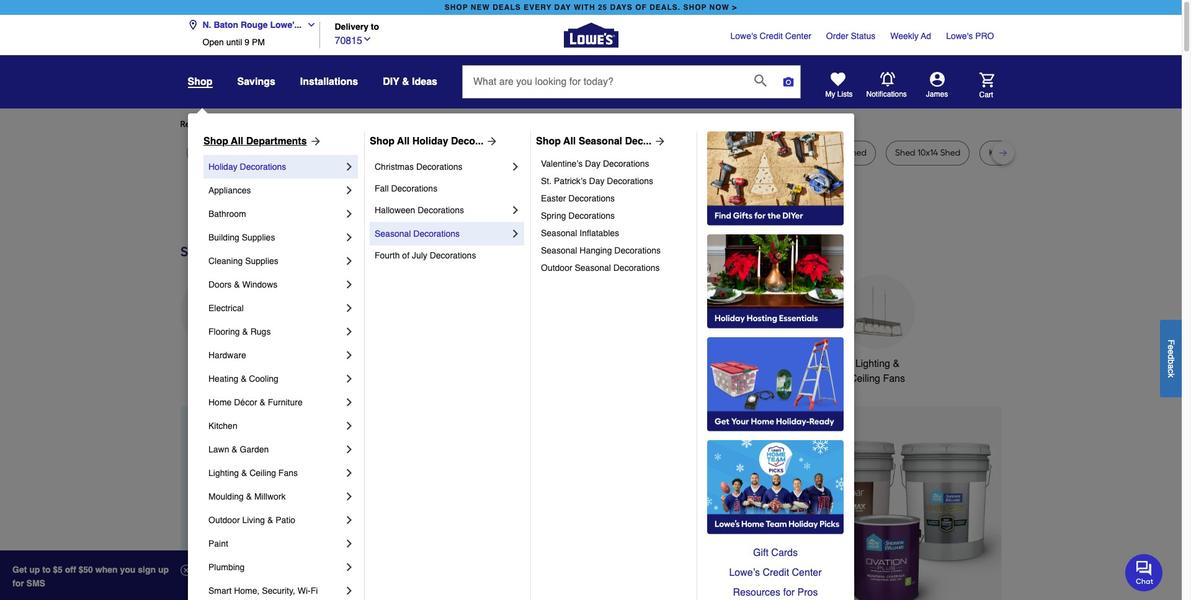 Task type: describe. For each thing, give the bounding box(es) containing it.
all for holiday
[[397, 136, 410, 147]]

sms
[[26, 579, 45, 589]]

lowe's home improvement lists image
[[831, 72, 846, 87]]

& for flooring & rugs link
[[242, 327, 248, 337]]

fall decorations
[[375, 184, 438, 194]]

chevron right image for hardware
[[343, 349, 356, 362]]

shed for shed 10x14 shed
[[895, 148, 916, 158]]

1 shop from the left
[[445, 3, 468, 12]]

building
[[209, 233, 239, 243]]

$5
[[53, 565, 63, 575]]

suggestions
[[340, 119, 389, 130]]

when
[[95, 565, 118, 575]]

kitchen link
[[209, 415, 343, 438]]

all for departments
[[231, 136, 243, 147]]

n. baton rouge lowe'...
[[203, 20, 302, 30]]

fourth of july decorations link
[[375, 246, 522, 266]]

decorations inside halloween decorations link
[[418, 205, 464, 215]]

open until 9 pm
[[203, 37, 265, 47]]

1 vertical spatial lighting
[[209, 469, 239, 478]]

lowe'...
[[270, 20, 302, 30]]

lighting & ceiling fans link
[[209, 462, 343, 485]]

& for diy & ideas button
[[402, 76, 409, 87]]

& inside lighting & ceiling fans button
[[893, 359, 900, 370]]

chat invite button image
[[1126, 554, 1164, 592]]

pro
[[976, 31, 994, 41]]

chevron right image for seasonal decorations
[[509, 228, 522, 240]]

moulding & millwork link
[[209, 485, 343, 509]]

shed 10x14 shed
[[895, 148, 961, 158]]

decorations inside fall decorations "link"
[[391, 184, 438, 194]]

patrick's
[[554, 176, 587, 186]]

doors
[[209, 280, 232, 290]]

seasonal inflatables
[[541, 228, 619, 238]]

0 horizontal spatial fans
[[279, 469, 298, 478]]

lowe's home improvement logo image
[[564, 8, 618, 62]]

moulding & millwork
[[209, 492, 286, 502]]

my lists link
[[826, 72, 853, 99]]

2 horizontal spatial arrow right image
[[979, 515, 991, 527]]

get
[[12, 565, 27, 575]]

decorations inside 'easter decorations' link
[[569, 194, 615, 204]]

hardware
[[209, 351, 246, 361]]

chevron right image for lighting & ceiling fans
[[343, 467, 356, 480]]

deco...
[[451, 136, 484, 147]]

more
[[318, 119, 338, 130]]

decorations inside seasonal hanging decorations link
[[615, 246, 661, 256]]

fall
[[375, 184, 389, 194]]

chevron right image for electrical
[[343, 302, 356, 315]]

holiday inside 'link'
[[413, 136, 448, 147]]

& for heating & cooling link
[[241, 374, 247, 384]]

chevron right image for doors & windows
[[343, 279, 356, 291]]

& inside home décor & furniture link
[[260, 398, 265, 408]]

patio
[[276, 516, 295, 526]]

status
[[851, 31, 876, 41]]

2 up from the left
[[158, 565, 169, 575]]

james button
[[908, 72, 967, 99]]

chevron right image for appliances
[[343, 184, 356, 197]]

chevron right image for smart home, security, wi-fi
[[343, 585, 356, 598]]

chevron right image for holiday decorations
[[343, 161, 356, 173]]

seasonal decorations link
[[375, 222, 509, 246]]

2 e from the top
[[1167, 350, 1177, 355]]

halloween
[[375, 205, 415, 215]]

appliances inside button
[[193, 359, 242, 370]]

chevron right image for lawn & garden
[[343, 444, 356, 456]]

lowe's home team holiday picks. image
[[707, 441, 844, 535]]

arrow right image
[[307, 135, 322, 148]]

for inside get up to $5 off $50 when you sign up for sms
[[12, 579, 24, 589]]

resources for pros
[[733, 588, 818, 599]]

stick
[[294, 148, 312, 158]]

open
[[203, 37, 224, 47]]

resources
[[733, 588, 781, 599]]

holiday hosting essentials. image
[[707, 235, 844, 329]]

you for more suggestions for you
[[404, 119, 418, 130]]

>
[[732, 3, 737, 12]]

search image
[[755, 74, 767, 87]]

all for seasonal
[[564, 136, 576, 147]]

home,
[[234, 586, 260, 596]]

seasonal hanging decorations link
[[541, 242, 688, 259]]

my
[[826, 90, 836, 99]]

ad
[[921, 31, 932, 41]]

ceiling inside lighting & ceiling fans link
[[250, 469, 276, 478]]

outdoor for outdoor seasonal decorations
[[541, 263, 573, 273]]

lawn & garden link
[[209, 438, 343, 462]]

flooring & rugs link
[[209, 320, 343, 344]]

recommended searches for you heading
[[180, 119, 1002, 131]]

c
[[1167, 369, 1177, 373]]

to inside get up to $5 off $50 when you sign up for sms
[[42, 565, 51, 575]]

you for recommended searches for you
[[293, 119, 308, 130]]

lowe's home improvement notification center image
[[880, 72, 895, 87]]

chevron down image inside 70815 button
[[362, 34, 372, 44]]

decorations inside holiday decorations link
[[240, 162, 286, 172]]

lawn mower
[[196, 148, 247, 158]]

shop all departments link
[[204, 134, 322, 149]]

dec...
[[625, 136, 652, 147]]

9
[[245, 37, 249, 47]]

4 shed from the left
[[941, 148, 961, 158]]

baton
[[214, 20, 238, 30]]

n. baton rouge lowe'... button
[[188, 12, 322, 37]]

10x14
[[918, 148, 938, 158]]

arrow right image for shop all seasonal dec...
[[652, 135, 667, 148]]

1 up from the left
[[29, 565, 40, 575]]

gift cards
[[753, 548, 798, 559]]

shed for shed
[[847, 148, 867, 158]]

f e e d b a c k button
[[1160, 320, 1182, 398]]

shop new deals every day with 25 days of deals. shop now >
[[445, 3, 737, 12]]

windows
[[242, 280, 278, 290]]

valentine's day decorations link
[[541, 155, 688, 173]]

supplies for building supplies
[[242, 233, 275, 243]]

savings button
[[237, 71, 275, 93]]

st. patrick's day decorations link
[[541, 173, 688, 190]]

& for doors & windows link
[[234, 280, 240, 290]]

seasonal up quikrete
[[579, 136, 622, 147]]

0 vertical spatial day
[[585, 159, 601, 169]]

chevron right image for halloween decorations
[[509, 204, 522, 217]]

credit for lowe's
[[763, 568, 789, 579]]

chevron right image for flooring & rugs
[[343, 326, 356, 338]]

spring decorations
[[541, 211, 615, 221]]

chevron right image for building supplies
[[343, 231, 356, 244]]

sign
[[138, 565, 156, 575]]

july
[[412, 251, 427, 261]]

lawn & garden
[[209, 445, 269, 455]]

& for lighting & ceiling fans link in the left bottom of the page
[[241, 469, 247, 478]]

chevron right image for heating & cooling
[[343, 373, 356, 385]]

electrical link
[[209, 297, 343, 320]]

decorations inside fourth of july decorations link
[[430, 251, 476, 261]]

faucets
[[501, 359, 536, 370]]

shop for shop all departments
[[204, 136, 228, 147]]

lighting & ceiling fans inside lighting & ceiling fans button
[[850, 359, 905, 385]]

2 shop from the left
[[684, 3, 707, 12]]

outdoor for outdoor living & patio
[[209, 516, 240, 526]]

smart for smart home
[[756, 359, 782, 370]]

flooring & rugs
[[209, 327, 271, 337]]

free same-day delivery when you order 1 gallon or more of paint by 2 p m. image
[[401, 406, 1002, 601]]

smart home
[[756, 359, 811, 370]]

appliances link
[[209, 179, 343, 202]]

shed for shed outdoor storage
[[729, 148, 750, 158]]

quikrete
[[587, 148, 620, 158]]

chevron right image for home décor & furniture
[[343, 397, 356, 409]]

cart
[[980, 90, 994, 99]]

off
[[65, 565, 76, 575]]

smart for smart home, security, wi-fi
[[209, 586, 232, 596]]

find gifts for the diyer. image
[[707, 132, 844, 226]]

order status
[[826, 31, 876, 41]]

every
[[524, 3, 552, 12]]

days
[[610, 3, 633, 12]]

$50
[[79, 565, 93, 575]]

outdoor
[[752, 148, 785, 158]]

chevron right image for kitchen
[[343, 420, 356, 433]]

christmas decorations
[[375, 162, 463, 172]]

hardie
[[649, 148, 675, 158]]

inflatables
[[580, 228, 619, 238]]

living
[[242, 516, 265, 526]]

kitchen for kitchen
[[209, 421, 237, 431]]

fall decorations link
[[375, 179, 522, 199]]

& for 'moulding & millwork' link
[[246, 492, 252, 502]]

70815 button
[[335, 32, 372, 48]]

plumbing link
[[209, 556, 343, 580]]

st. patrick's day decorations
[[541, 176, 653, 186]]

decorations inside st. patrick's day decorations 'link'
[[607, 176, 653, 186]]

chevron right image for bathroom
[[343, 208, 356, 220]]

outdoor living & patio link
[[209, 509, 343, 532]]



Task type: vqa. For each thing, say whether or not it's contained in the screenshot.
Be 8 to 128 characters in length
no



Task type: locate. For each thing, give the bounding box(es) containing it.
shop up toilet
[[536, 136, 561, 147]]

center left the order
[[786, 31, 812, 41]]

wallpaper
[[314, 148, 356, 158]]

1 horizontal spatial ceiling
[[850, 374, 881, 385]]

0 horizontal spatial home
[[209, 398, 232, 408]]

weekly ad link
[[891, 30, 932, 42]]

appliances down holiday decorations
[[209, 186, 251, 195]]

ceiling inside the lighting & ceiling fans
[[850, 374, 881, 385]]

smart
[[756, 359, 782, 370], [209, 586, 232, 596]]

bathroom button
[[652, 275, 726, 372]]

0 vertical spatial appliances
[[209, 186, 251, 195]]

b
[[1167, 359, 1177, 364]]

decorations down christmas decorations
[[391, 184, 438, 194]]

decorations
[[603, 159, 649, 169], [240, 162, 286, 172], [416, 162, 463, 172], [607, 176, 653, 186], [391, 184, 438, 194], [569, 194, 615, 204], [418, 205, 464, 215], [569, 211, 615, 221], [413, 229, 460, 239], [615, 246, 661, 256], [430, 251, 476, 261], [614, 263, 660, 273]]

0 vertical spatial lighting
[[856, 359, 890, 370]]

day
[[554, 3, 571, 12]]

arrow right image for shop all holiday deco...
[[484, 135, 499, 148]]

seasonal up the 'fourth'
[[375, 229, 411, 239]]

chevron right image
[[343, 161, 356, 173], [509, 161, 522, 173], [343, 208, 356, 220], [343, 231, 356, 244], [343, 279, 356, 291], [343, 302, 356, 315], [343, 326, 356, 338], [343, 397, 356, 409], [343, 420, 356, 433], [343, 444, 356, 456], [343, 562, 356, 574], [343, 585, 356, 598]]

lowe's credit center link
[[707, 563, 844, 583]]

1 horizontal spatial lowe's
[[946, 31, 973, 41]]

shop new deals every day with 25 days of deals. shop now > link
[[442, 0, 740, 15]]

& for lawn & garden link
[[232, 445, 237, 455]]

notifications
[[867, 90, 907, 99]]

shed right 10x14
[[941, 148, 961, 158]]

shop inside shop all seasonal dec... link
[[536, 136, 561, 147]]

decorations down seasonal decorations link
[[430, 251, 476, 261]]

0 horizontal spatial all
[[231, 136, 243, 147]]

1 horizontal spatial lighting
[[856, 359, 890, 370]]

decorations down seasonal hanging decorations link in the top of the page
[[614, 263, 660, 273]]

cleaning supplies
[[209, 256, 279, 266]]

all up mower
[[231, 136, 243, 147]]

credit up search icon
[[760, 31, 783, 41]]

0 vertical spatial fans
[[883, 374, 905, 385]]

decorations inside spring decorations link
[[569, 211, 615, 221]]

&
[[402, 76, 409, 87], [234, 280, 240, 290], [242, 327, 248, 337], [893, 359, 900, 370], [241, 374, 247, 384], [260, 398, 265, 408], [232, 445, 237, 455], [241, 469, 247, 478], [246, 492, 252, 502], [267, 516, 273, 526]]

outdoor
[[541, 263, 573, 273], [209, 516, 240, 526]]

shop 25 days of deals by category image
[[180, 241, 1002, 262]]

chevron down image
[[302, 20, 317, 30], [362, 34, 372, 44]]

0 horizontal spatial you
[[293, 119, 308, 130]]

center
[[786, 31, 812, 41], [792, 568, 822, 579]]

smart inside button
[[756, 359, 782, 370]]

1 e from the top
[[1167, 345, 1177, 350]]

decorations down halloween decorations link
[[413, 229, 460, 239]]

center up pros
[[792, 568, 822, 579]]

bathroom inside button
[[668, 359, 711, 370]]

door interior
[[384, 148, 433, 158]]

1 horizontal spatial kitchen
[[465, 359, 498, 370]]

1 vertical spatial bathroom
[[668, 359, 711, 370]]

easter
[[541, 194, 566, 204]]

diy
[[383, 76, 399, 87]]

appliances button
[[180, 275, 255, 372]]

installations
[[300, 76, 358, 87]]

supplies up the cleaning supplies
[[242, 233, 275, 243]]

1 lowe's from the left
[[731, 31, 758, 41]]

you up shop all holiday deco...
[[404, 119, 418, 130]]

halloween decorations
[[375, 205, 464, 215]]

garden
[[240, 445, 269, 455]]

arrow right image inside shop all holiday deco... 'link'
[[484, 135, 499, 148]]

0 horizontal spatial lighting
[[209, 469, 239, 478]]

1 shed from the left
[[729, 148, 750, 158]]

for down get
[[12, 579, 24, 589]]

credit
[[760, 31, 783, 41], [763, 568, 789, 579]]

shop
[[188, 76, 213, 87]]

shop left now
[[684, 3, 707, 12]]

supplies up windows
[[245, 256, 279, 266]]

1 horizontal spatial fans
[[883, 374, 905, 385]]

chevron down image down delivery to
[[362, 34, 372, 44]]

arrow right image inside shop all seasonal dec... link
[[652, 135, 667, 148]]

credit up resources for pros link
[[763, 568, 789, 579]]

chevron right image for paint
[[343, 538, 356, 550]]

Search Query text field
[[463, 66, 745, 98]]

shop up door on the left of page
[[370, 136, 395, 147]]

decorations up fall decorations "link"
[[416, 162, 463, 172]]

shed left outdoor at the right of the page
[[729, 148, 750, 158]]

1 vertical spatial to
[[42, 565, 51, 575]]

up up sms
[[29, 565, 40, 575]]

lighting inside the lighting & ceiling fans
[[856, 359, 890, 370]]

lowe's wishes you and your family a happy hanukkah. image
[[180, 198, 1002, 229]]

kitchen up lawn
[[209, 421, 237, 431]]

furniture
[[268, 398, 303, 408]]

decorations up inflatables
[[569, 211, 615, 221]]

kobalt
[[989, 148, 1015, 158]]

0 horizontal spatial shop
[[204, 136, 228, 147]]

hardware link
[[209, 344, 343, 367]]

0 horizontal spatial lowe's
[[731, 31, 758, 41]]

doors & windows link
[[209, 273, 343, 297]]

0 horizontal spatial bathroom
[[209, 209, 246, 219]]

delivery
[[335, 22, 369, 32]]

0 horizontal spatial shop
[[445, 3, 468, 12]]

up right sign
[[158, 565, 169, 575]]

all up door interior
[[397, 136, 410, 147]]

you
[[120, 565, 136, 575]]

1 vertical spatial smart
[[209, 586, 232, 596]]

easter decorations
[[541, 194, 615, 204]]

supplies for cleaning supplies
[[245, 256, 279, 266]]

1 horizontal spatial all
[[397, 136, 410, 147]]

decorations up outdoor seasonal decorations link
[[615, 246, 661, 256]]

for up departments
[[280, 119, 291, 130]]

1 horizontal spatial lighting & ceiling fans
[[850, 359, 905, 385]]

heating & cooling
[[209, 374, 279, 384]]

shop up lawn mower
[[204, 136, 228, 147]]

home inside button
[[785, 359, 811, 370]]

1 horizontal spatial holiday
[[413, 136, 448, 147]]

0 vertical spatial chevron down image
[[302, 20, 317, 30]]

2 lowe's from the left
[[946, 31, 973, 41]]

shop button
[[188, 76, 213, 88]]

1 horizontal spatial smart
[[756, 359, 782, 370]]

outdoor down moulding
[[209, 516, 240, 526]]

1 vertical spatial appliances
[[193, 359, 242, 370]]

None search field
[[462, 65, 801, 110]]

lowe's for lowe's pro
[[946, 31, 973, 41]]

center for lowe's credit center
[[792, 568, 822, 579]]

0 vertical spatial credit
[[760, 31, 783, 41]]

1 horizontal spatial you
[[404, 119, 418, 130]]

seasonal for seasonal inflatables
[[541, 228, 577, 238]]

1 vertical spatial fans
[[279, 469, 298, 478]]

lowe's home improvement cart image
[[980, 72, 994, 87]]

camera image
[[783, 76, 795, 88]]

holiday decorations
[[209, 162, 286, 172]]

holiday down lawn mower
[[209, 162, 237, 172]]

décor
[[234, 398, 257, 408]]

shed right storage
[[847, 148, 867, 158]]

0 horizontal spatial chevron down image
[[302, 20, 317, 30]]

& inside doors & windows link
[[234, 280, 240, 290]]

2 all from the left
[[397, 136, 410, 147]]

e up b
[[1167, 350, 1177, 355]]

& inside 'moulding & millwork' link
[[246, 492, 252, 502]]

kitchen faucets button
[[463, 275, 538, 372]]

holiday up interior
[[413, 136, 448, 147]]

outdoor seasonal decorations link
[[541, 259, 688, 277]]

cards
[[772, 548, 798, 559]]

day down valentine's day decorations
[[589, 176, 605, 186]]

3 all from the left
[[564, 136, 576, 147]]

0 vertical spatial outdoor
[[541, 263, 573, 273]]

day
[[585, 159, 601, 169], [589, 176, 605, 186]]

chevron right image for moulding & millwork
[[343, 491, 356, 503]]

heating
[[209, 374, 238, 384]]

1 horizontal spatial shop
[[684, 3, 707, 12]]

1 vertical spatial chevron down image
[[362, 34, 372, 44]]

1 vertical spatial lighting & ceiling fans
[[209, 469, 298, 478]]

outdoor seasonal decorations
[[541, 263, 660, 273]]

1 horizontal spatial to
[[371, 22, 379, 32]]

1 all from the left
[[231, 136, 243, 147]]

seasonal for seasonal hanging decorations
[[541, 246, 577, 256]]

seasonal down spring
[[541, 228, 577, 238]]

decorations inside christmas decorations link
[[416, 162, 463, 172]]

0 vertical spatial bathroom
[[209, 209, 246, 219]]

chevron down image left "delivery"
[[302, 20, 317, 30]]

2 horizontal spatial shop
[[536, 136, 561, 147]]

supplies inside "link"
[[245, 256, 279, 266]]

security,
[[262, 586, 295, 596]]

home décor & furniture link
[[209, 391, 343, 415]]

decorations inside seasonal decorations link
[[413, 229, 460, 239]]

weekly ad
[[891, 31, 932, 41]]

shop all departments
[[204, 136, 307, 147]]

mower
[[220, 148, 247, 158]]

lowe's left pro
[[946, 31, 973, 41]]

1 shop from the left
[[204, 136, 228, 147]]

fans inside button
[[883, 374, 905, 385]]

& inside lighting & ceiling fans link
[[241, 469, 247, 478]]

shop for shop all holiday deco...
[[370, 136, 395, 147]]

lowe's down > on the top right
[[731, 31, 758, 41]]

credit for lowe's
[[760, 31, 783, 41]]

all up valentine's
[[564, 136, 576, 147]]

shop for shop all seasonal dec...
[[536, 136, 561, 147]]

1 horizontal spatial bathroom
[[668, 359, 711, 370]]

decorations inside outdoor seasonal decorations link
[[614, 263, 660, 273]]

christmas decorations link
[[375, 155, 509, 179]]

diy & ideas
[[383, 76, 437, 87]]

1 vertical spatial day
[[589, 176, 605, 186]]

decorations down peel
[[240, 162, 286, 172]]

1 vertical spatial home
[[209, 398, 232, 408]]

kitchen for kitchen faucets
[[465, 359, 498, 370]]

get your home holiday-ready. image
[[707, 338, 844, 432]]

decorations up st. patrick's day decorations 'link'
[[603, 159, 649, 169]]

for up door on the left of page
[[390, 119, 402, 130]]

moulding
[[209, 492, 244, 502]]

to right "delivery"
[[371, 22, 379, 32]]

1 horizontal spatial outdoor
[[541, 263, 573, 273]]

& inside heating & cooling link
[[241, 374, 247, 384]]

arrow right image
[[484, 135, 499, 148], [652, 135, 667, 148], [979, 515, 991, 527]]

chevron right image
[[343, 184, 356, 197], [509, 204, 522, 217], [509, 228, 522, 240], [343, 255, 356, 267], [343, 349, 356, 362], [343, 373, 356, 385], [343, 467, 356, 480], [343, 491, 356, 503], [343, 514, 356, 527], [343, 538, 356, 550]]

shop all holiday deco...
[[370, 136, 484, 147]]

to left the $5
[[42, 565, 51, 575]]

shop inside shop all holiday deco... 'link'
[[370, 136, 395, 147]]

location image
[[188, 20, 198, 30]]

lighting & ceiling fans inside lighting & ceiling fans link
[[209, 469, 298, 478]]

all inside 'link'
[[397, 136, 410, 147]]

seasonal down shop 25 days of deals by category image
[[575, 263, 611, 273]]

1 vertical spatial center
[[792, 568, 822, 579]]

& inside flooring & rugs link
[[242, 327, 248, 337]]

1 vertical spatial ceiling
[[250, 469, 276, 478]]

0 vertical spatial ceiling
[[850, 374, 881, 385]]

0 horizontal spatial outdoor
[[209, 516, 240, 526]]

you inside more suggestions for you link
[[404, 119, 418, 130]]

chevron right image for plumbing
[[343, 562, 356, 574]]

1 vertical spatial outdoor
[[209, 516, 240, 526]]

seasonal for seasonal decorations
[[375, 229, 411, 239]]

you up arrow right image
[[293, 119, 308, 130]]

0 horizontal spatial kitchen
[[209, 421, 237, 431]]

center for lowe's credit center
[[786, 31, 812, 41]]

shed left 10x14
[[895, 148, 916, 158]]

1 horizontal spatial shop
[[370, 136, 395, 147]]

0 horizontal spatial holiday
[[209, 162, 237, 172]]

for left pros
[[783, 588, 795, 599]]

1 vertical spatial holiday
[[209, 162, 237, 172]]

2 shed from the left
[[847, 148, 867, 158]]

shed outdoor storage
[[729, 148, 818, 158]]

0 horizontal spatial ceiling
[[250, 469, 276, 478]]

outdoor down shop 25 days of deals by category image
[[541, 263, 573, 273]]

1 you from the left
[[293, 119, 308, 130]]

3 shed from the left
[[895, 148, 916, 158]]

weekly
[[891, 31, 919, 41]]

0 vertical spatial holiday
[[413, 136, 448, 147]]

seasonal decorations
[[375, 229, 460, 239]]

chevron right image for cleaning supplies
[[343, 255, 356, 267]]

0 horizontal spatial arrow right image
[[484, 135, 499, 148]]

day inside 'link'
[[589, 176, 605, 186]]

appliances up heating
[[193, 359, 242, 370]]

1 vertical spatial credit
[[763, 568, 789, 579]]

2 you from the left
[[404, 119, 418, 130]]

1 horizontal spatial arrow right image
[[652, 135, 667, 148]]

valentine's
[[541, 159, 583, 169]]

decorations down fall decorations "link"
[[418, 205, 464, 215]]

decorations inside the valentine's day decorations link
[[603, 159, 649, 169]]

shop
[[445, 3, 468, 12], [684, 3, 707, 12]]

shop all holiday deco... link
[[370, 134, 499, 149]]

0 vertical spatial lighting & ceiling fans
[[850, 359, 905, 385]]

of
[[402, 251, 410, 261]]

door
[[384, 148, 403, 158]]

home décor & furniture
[[209, 398, 303, 408]]

1 horizontal spatial home
[[785, 359, 811, 370]]

day down quikrete
[[585, 159, 601, 169]]

rugs
[[251, 327, 271, 337]]

kitchen inside "button"
[[465, 359, 498, 370]]

1 horizontal spatial chevron down image
[[362, 34, 372, 44]]

decorations down the valentine's day decorations link
[[607, 176, 653, 186]]

shop left the new
[[445, 3, 468, 12]]

lowe's pro
[[946, 31, 994, 41]]

1 vertical spatial kitchen
[[209, 421, 237, 431]]

0 vertical spatial smart
[[756, 359, 782, 370]]

0 horizontal spatial up
[[29, 565, 40, 575]]

& inside lawn & garden link
[[232, 445, 237, 455]]

seasonal down seasonal inflatables
[[541, 246, 577, 256]]

25 days of deals. don't miss deals every day. same-day delivery on in-stock orders placed by 2 p m. image
[[180, 406, 381, 601]]

0 vertical spatial kitchen
[[465, 359, 498, 370]]

storage
[[787, 148, 818, 158]]

1 horizontal spatial up
[[158, 565, 169, 575]]

0 horizontal spatial lighting & ceiling fans
[[209, 469, 298, 478]]

& inside outdoor living & patio link
[[267, 516, 273, 526]]

0 horizontal spatial to
[[42, 565, 51, 575]]

3 shop from the left
[[536, 136, 561, 147]]

lowe's for lowe's credit center
[[731, 31, 758, 41]]

paint
[[209, 539, 228, 549]]

kitchen left faucets
[[465, 359, 498, 370]]

seasonal inflatables link
[[541, 225, 688, 242]]

2 horizontal spatial all
[[564, 136, 576, 147]]

& inside diy & ideas button
[[402, 76, 409, 87]]

0 vertical spatial home
[[785, 359, 811, 370]]

delivery to
[[335, 22, 379, 32]]

f
[[1167, 340, 1177, 345]]

lighting & ceiling fans
[[850, 359, 905, 385], [209, 469, 298, 478]]

for
[[280, 119, 291, 130], [390, 119, 402, 130], [12, 579, 24, 589], [783, 588, 795, 599]]

2 shop from the left
[[370, 136, 395, 147]]

0 horizontal spatial smart
[[209, 586, 232, 596]]

decorations down st. patrick's day decorations
[[569, 194, 615, 204]]

recommended
[[180, 119, 240, 130]]

seasonal hanging decorations
[[541, 246, 661, 256]]

chevron right image for christmas decorations
[[509, 161, 522, 173]]

recommended searches for you
[[180, 119, 308, 130]]

hanging
[[580, 246, 612, 256]]

shop inside shop all departments link
[[204, 136, 228, 147]]

shop all seasonal dec...
[[536, 136, 652, 147]]

1 vertical spatial supplies
[[245, 256, 279, 266]]

0 vertical spatial center
[[786, 31, 812, 41]]

0 vertical spatial supplies
[[242, 233, 275, 243]]

e up d
[[1167, 345, 1177, 350]]

chevron right image for outdoor living & patio
[[343, 514, 356, 527]]

flooring
[[209, 327, 240, 337]]

0 vertical spatial to
[[371, 22, 379, 32]]

smart home button
[[746, 275, 821, 372]]



